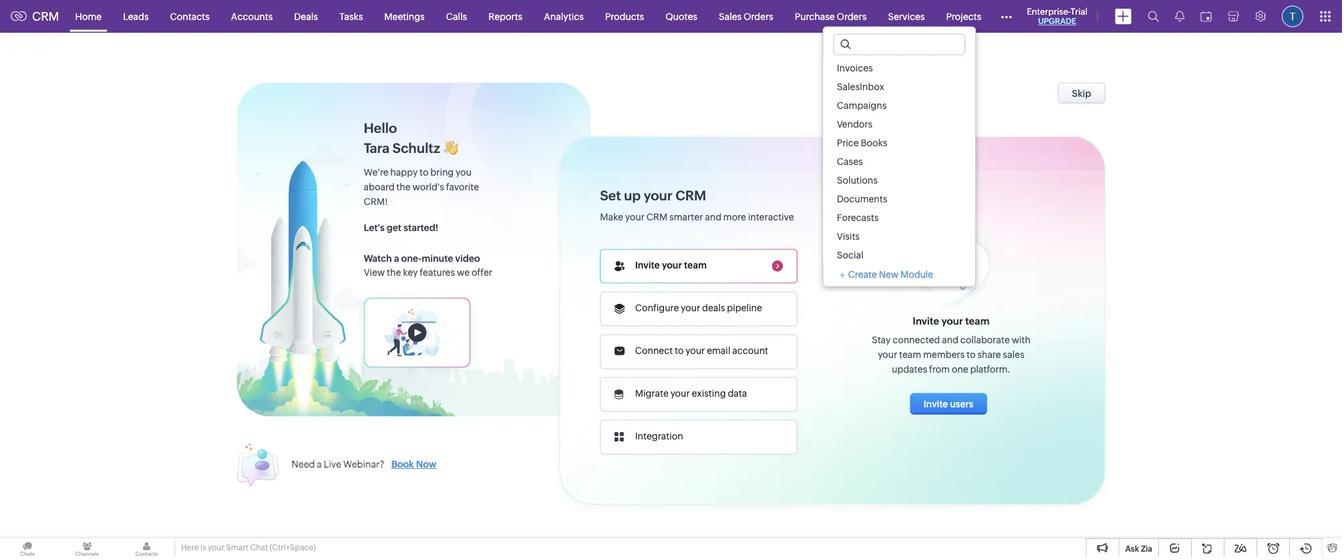 Task type: describe. For each thing, give the bounding box(es) containing it.
price books link
[[824, 133, 976, 152]]

calls link
[[436, 0, 478, 32]]

social link
[[824, 246, 976, 264]]

home
[[75, 11, 102, 22]]

forecasts
[[837, 212, 879, 223]]

1 horizontal spatial to
[[675, 346, 684, 356]]

search image
[[1148, 11, 1160, 22]]

invite users
[[924, 399, 974, 409]]

products link
[[595, 0, 655, 32]]

accounts link
[[220, 0, 284, 32]]

need a live webinar? book now
[[292, 459, 437, 470]]

documents
[[837, 193, 888, 204]]

users
[[950, 399, 974, 409]]

sales orders
[[719, 11, 774, 22]]

books
[[861, 137, 888, 148]]

salesinbox
[[837, 81, 885, 92]]

your down 'up'
[[625, 212, 645, 222]]

vendors link
[[824, 115, 976, 133]]

contacts
[[170, 11, 210, 22]]

your up 'stay connected and collaborate with your team members to share sales updates from one platform.'
[[942, 315, 964, 327]]

skip
[[1072, 88, 1092, 99]]

connect
[[635, 346, 673, 356]]

existing
[[692, 388, 726, 399]]

1 vertical spatial invite
[[913, 315, 940, 327]]

bring
[[431, 167, 454, 177]]

one-
[[401, 253, 422, 264]]

vendors
[[837, 119, 873, 129]]

make
[[600, 212, 624, 222]]

stay
[[872, 334, 891, 345]]

products
[[605, 11, 644, 22]]

meetings link
[[374, 0, 436, 32]]

module
[[901, 269, 934, 280]]

your right is
[[208, 543, 225, 552]]

home link
[[65, 0, 112, 32]]

hello
[[364, 120, 397, 136]]

new
[[879, 269, 899, 280]]

sales orders link
[[708, 0, 784, 32]]

and inside 'stay connected and collaborate with your team members to share sales updates from one platform.'
[[942, 334, 959, 345]]

Search Modules text field
[[835, 34, 965, 54]]

we
[[457, 267, 470, 278]]

with
[[1012, 334, 1031, 345]]

orders for purchase orders
[[837, 11, 867, 22]]

price books option
[[824, 133, 976, 152]]

one
[[952, 364, 969, 374]]

configure your deals pipeline
[[635, 303, 762, 313]]

migrate your existing data
[[635, 388, 747, 399]]

now
[[416, 459, 437, 470]]

1 vertical spatial crm
[[676, 188, 706, 203]]

set up your crm
[[600, 188, 706, 203]]

book now link
[[385, 459, 437, 470]]

price
[[837, 137, 859, 148]]

campaigns link
[[824, 96, 976, 115]]

cases
[[837, 156, 863, 167]]

services link
[[878, 0, 936, 32]]

quotes
[[666, 11, 698, 22]]

signals element
[[1168, 0, 1193, 33]]

meetings
[[384, 11, 425, 22]]

social
[[837, 250, 864, 260]]

features
[[420, 267, 455, 278]]

sales
[[719, 11, 742, 22]]

contacts image
[[119, 539, 174, 557]]

migrate
[[635, 388, 669, 399]]

aboard
[[364, 181, 395, 192]]

your right 'up'
[[644, 188, 673, 203]]

deals
[[702, 303, 725, 313]]

2 vertical spatial crm
[[647, 212, 668, 222]]

connected
[[893, 334, 940, 345]]

configure
[[635, 303, 679, 313]]

reports link
[[478, 0, 533, 32]]

started!
[[404, 222, 439, 233]]

accounts
[[231, 11, 273, 22]]

integration
[[635, 431, 684, 442]]

list box containing invoices
[[824, 58, 976, 264]]

smart
[[226, 543, 249, 552]]

search element
[[1140, 0, 1168, 33]]

contacts link
[[159, 0, 220, 32]]

upgrade
[[1039, 17, 1077, 26]]

0 vertical spatial team
[[684, 260, 707, 271]]

0 vertical spatial invite your team
[[635, 260, 707, 271]]

crm!
[[364, 196, 388, 207]]

invite inside button
[[924, 399, 948, 409]]

purchase orders link
[[784, 0, 878, 32]]

create
[[849, 269, 877, 280]]

video
[[455, 253, 480, 264]]

chat
[[250, 543, 268, 552]]



Task type: locate. For each thing, give the bounding box(es) containing it.
members
[[924, 349, 965, 360]]

ask
[[1126, 544, 1140, 553]]

create new module link
[[839, 269, 934, 280]]

to right connect
[[675, 346, 684, 356]]

is
[[200, 543, 206, 552]]

platform.
[[971, 364, 1011, 374]]

enterprise-trial upgrade
[[1027, 6, 1088, 26]]

email
[[707, 346, 731, 356]]

and up members
[[942, 334, 959, 345]]

1 vertical spatial invite your team
[[913, 315, 990, 327]]

world's
[[413, 181, 444, 192]]

1 vertical spatial team
[[966, 315, 990, 327]]

make your crm smarter and more interactive
[[600, 212, 794, 222]]

projects
[[947, 11, 982, 22]]

data
[[728, 388, 747, 399]]

ask zia
[[1126, 544, 1153, 553]]

your left 'email'
[[686, 346, 705, 356]]

your right migrate
[[671, 388, 690, 399]]

schultz
[[393, 140, 440, 156]]

tasks link
[[329, 0, 374, 32]]

crm link
[[11, 10, 59, 23]]

2 horizontal spatial to
[[967, 349, 976, 360]]

0 vertical spatial and
[[705, 212, 722, 222]]

enterprise-
[[1027, 6, 1071, 16]]

list box
[[824, 58, 976, 264]]

campaigns
[[837, 100, 887, 111]]

0 horizontal spatial team
[[684, 260, 707, 271]]

crm left home
[[32, 10, 59, 23]]

minute
[[422, 253, 453, 264]]

0 vertical spatial invite
[[635, 260, 660, 271]]

pipeline
[[727, 303, 762, 313]]

2 vertical spatial invite
[[924, 399, 948, 409]]

we're happy to bring you aboard the world's favorite crm!
[[364, 167, 479, 207]]

2 orders from the left
[[837, 11, 867, 22]]

1 vertical spatial a
[[317, 459, 322, 470]]

a left live
[[317, 459, 322, 470]]

cases link
[[824, 152, 976, 171]]

orders
[[744, 11, 774, 22], [837, 11, 867, 22]]

here
[[181, 543, 199, 552]]

a left the one-
[[394, 253, 399, 264]]

view
[[364, 267, 385, 278]]

profile image
[[1283, 6, 1304, 27]]

more
[[724, 212, 746, 222]]

and left more
[[705, 212, 722, 222]]

your down stay
[[878, 349, 898, 360]]

1 vertical spatial and
[[942, 334, 959, 345]]

the left the key
[[387, 267, 401, 278]]

create menu image
[[1115, 8, 1132, 24]]

tara
[[364, 140, 390, 156]]

reports
[[489, 11, 523, 22]]

account
[[733, 346, 769, 356]]

the inside we're happy to bring you aboard the world's favorite crm!
[[397, 181, 411, 192]]

orders for sales orders
[[744, 11, 774, 22]]

to inside we're happy to bring you aboard the world's favorite crm!
[[420, 167, 429, 177]]

team up updates
[[900, 349, 922, 360]]

interactive
[[748, 212, 794, 222]]

a inside watch a one-minute video view the key features we offer
[[394, 253, 399, 264]]

orders right purchase
[[837, 11, 867, 22]]

stay connected and collaborate with your team members to share sales updates from one platform.
[[872, 334, 1031, 374]]

invite your team
[[635, 260, 707, 271], [913, 315, 990, 327]]

invoices link
[[824, 58, 976, 77]]

solutions
[[837, 175, 878, 185]]

analytics link
[[533, 0, 595, 32]]

the for key
[[387, 267, 401, 278]]

you
[[456, 167, 472, 177]]

1 orders from the left
[[744, 11, 774, 22]]

2 horizontal spatial crm
[[676, 188, 706, 203]]

0 horizontal spatial crm
[[32, 10, 59, 23]]

set
[[600, 188, 621, 203]]

the down happy
[[397, 181, 411, 192]]

0 horizontal spatial and
[[705, 212, 722, 222]]

team inside 'stay connected and collaborate with your team members to share sales updates from one platform.'
[[900, 349, 922, 360]]

a for live
[[317, 459, 322, 470]]

purchase
[[795, 11, 835, 22]]

0 vertical spatial a
[[394, 253, 399, 264]]

your inside 'stay connected and collaborate with your team members to share sales updates from one platform.'
[[878, 349, 898, 360]]

1 horizontal spatial orders
[[837, 11, 867, 22]]

sales
[[1003, 349, 1025, 360]]

updates
[[892, 364, 928, 374]]

to
[[420, 167, 429, 177], [675, 346, 684, 356], [967, 349, 976, 360]]

0 vertical spatial crm
[[32, 10, 59, 23]]

crm
[[32, 10, 59, 23], [676, 188, 706, 203], [647, 212, 668, 222]]

to left share
[[967, 349, 976, 360]]

invite your team up configure
[[635, 260, 707, 271]]

1 horizontal spatial a
[[394, 253, 399, 264]]

leads
[[123, 11, 149, 22]]

a for one-
[[394, 253, 399, 264]]

1 horizontal spatial invite your team
[[913, 315, 990, 327]]

webinar?
[[343, 459, 385, 470]]

Other Modules field
[[993, 6, 1021, 27]]

1 vertical spatial the
[[387, 267, 401, 278]]

here is your smart chat (ctrl+space)
[[181, 543, 316, 552]]

book
[[391, 459, 414, 470]]

profile element
[[1275, 0, 1312, 32]]

from
[[930, 364, 950, 374]]

happy
[[391, 167, 418, 177]]

1 horizontal spatial crm
[[647, 212, 668, 222]]

1 horizontal spatial and
[[942, 334, 959, 345]]

2 horizontal spatial team
[[966, 315, 990, 327]]

need
[[292, 459, 315, 470]]

create menu element
[[1107, 0, 1140, 32]]

orders right "sales"
[[744, 11, 774, 22]]

to up world's
[[420, 167, 429, 177]]

to inside 'stay connected and collaborate with your team members to share sales updates from one platform.'
[[967, 349, 976, 360]]

0 horizontal spatial to
[[420, 167, 429, 177]]

invite up configure
[[635, 260, 660, 271]]

calendar image
[[1201, 11, 1212, 22]]

crm down set up your crm
[[647, 212, 668, 222]]

invite up connected
[[913, 315, 940, 327]]

invite left users at the right bottom of the page
[[924, 399, 948, 409]]

0 horizontal spatial orders
[[744, 11, 774, 22]]

get
[[387, 222, 402, 233]]

invite your team up 'stay connected and collaborate with your team members to share sales updates from one platform.'
[[913, 315, 990, 327]]

0 vertical spatial the
[[397, 181, 411, 192]]

0 horizontal spatial a
[[317, 459, 322, 470]]

and
[[705, 212, 722, 222], [942, 334, 959, 345]]

forecasts link
[[824, 208, 976, 227]]

the inside watch a one-minute video view the key features we offer
[[387, 267, 401, 278]]

chats image
[[0, 539, 55, 557]]

quotes link
[[655, 0, 708, 32]]

crm up smarter
[[676, 188, 706, 203]]

2 vertical spatial team
[[900, 349, 922, 360]]

team up configure your deals pipeline
[[684, 260, 707, 271]]

trial
[[1071, 6, 1088, 16]]

your up configure
[[662, 260, 682, 271]]

signals image
[[1176, 11, 1185, 22]]

up
[[624, 188, 641, 203]]

offer
[[472, 267, 493, 278]]

tasks
[[339, 11, 363, 22]]

calls
[[446, 11, 467, 22]]

services
[[888, 11, 925, 22]]

documents link
[[824, 189, 976, 208]]

channels image
[[60, 539, 115, 557]]

connect to your email account
[[635, 346, 769, 356]]

skip button
[[1058, 83, 1106, 104]]

1 horizontal spatial team
[[900, 349, 922, 360]]

projects link
[[936, 0, 993, 32]]

0 horizontal spatial invite your team
[[635, 260, 707, 271]]

the for world's
[[397, 181, 411, 192]]

your left deals
[[681, 303, 701, 313]]

key
[[403, 267, 418, 278]]

team up collaborate
[[966, 315, 990, 327]]

zia
[[1141, 544, 1153, 553]]



Task type: vqa. For each thing, say whether or not it's contained in the screenshot.
Collapse
no



